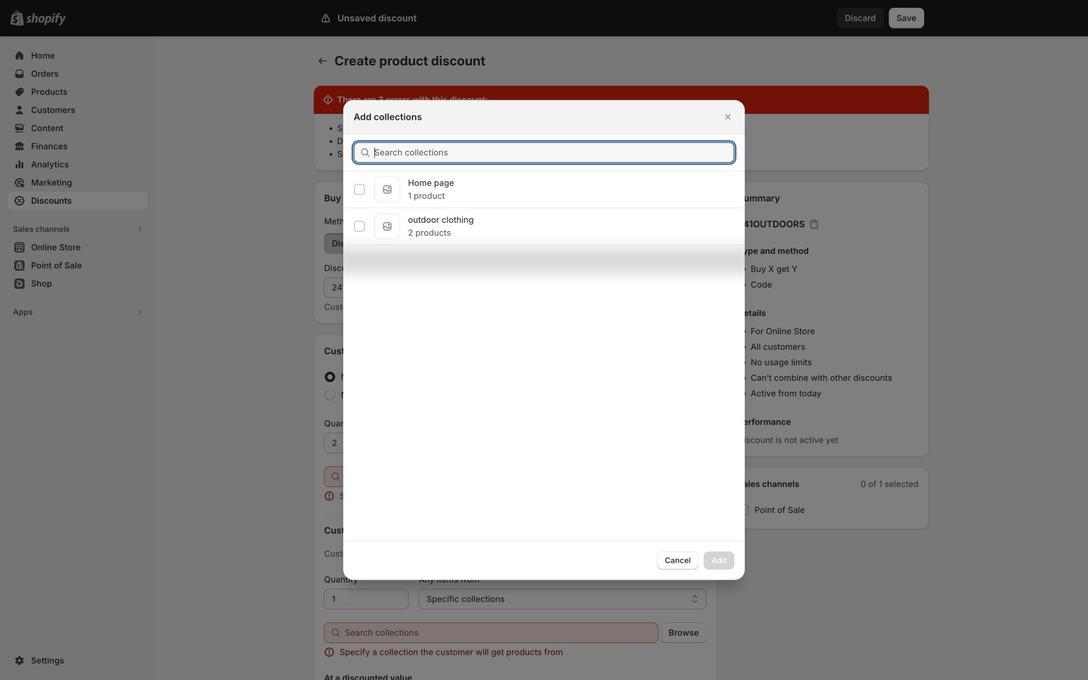 Task type: describe. For each thing, give the bounding box(es) containing it.
Search collections text field
[[375, 142, 735, 163]]

shopify image
[[26, 13, 66, 26]]



Task type: locate. For each thing, give the bounding box(es) containing it.
dialog
[[0, 100, 1089, 580]]



Task type: vqa. For each thing, say whether or not it's contained in the screenshot.
the Shopify image
yes



